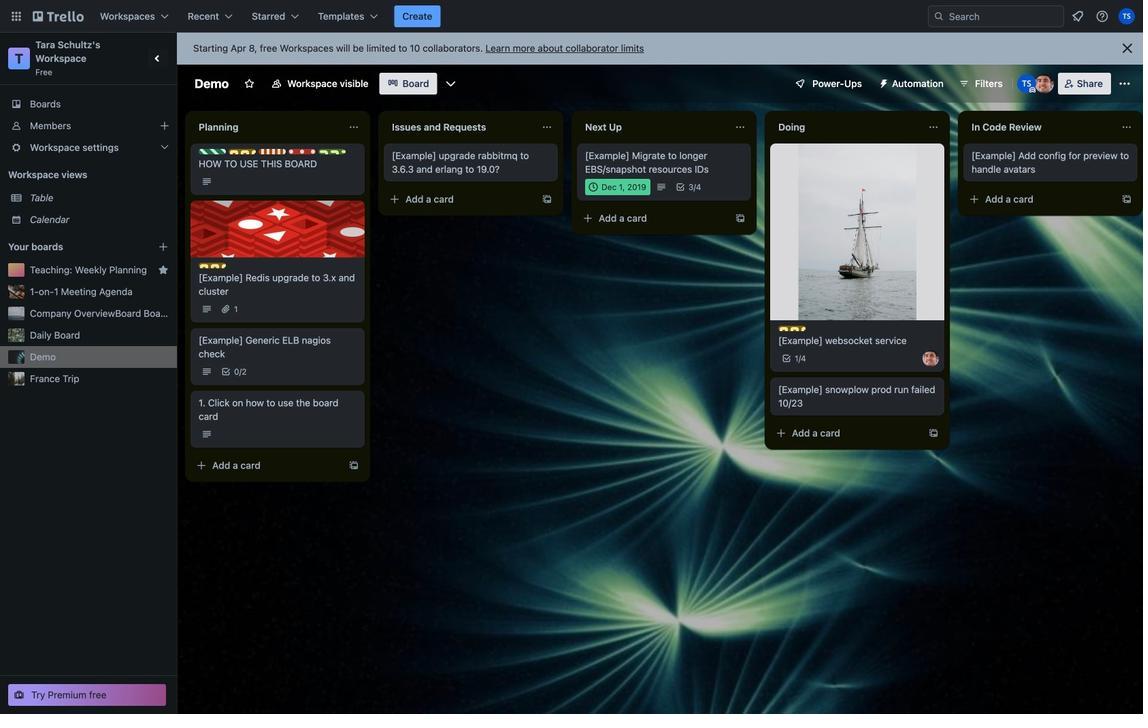 Task type: describe. For each thing, give the bounding box(es) containing it.
Board name text field
[[188, 73, 236, 95]]

0 horizontal spatial color: yellow, title: "ready to merge" element
[[199, 263, 226, 268]]

1 horizontal spatial james peterson (jamespeterson93) image
[[1035, 74, 1054, 93]]

0 horizontal spatial james peterson (jamespeterson93) image
[[923, 350, 939, 367]]

open information menu image
[[1096, 10, 1109, 23]]

0 vertical spatial tara schultz (taraschultz7) image
[[1119, 8, 1135, 25]]

your boards with 6 items element
[[8, 239, 137, 255]]

color: orange, title: "manual deploy steps" element
[[259, 149, 286, 154]]

0 notifications image
[[1070, 8, 1086, 25]]

2 vertical spatial color: yellow, title: "ready to merge" element
[[779, 326, 806, 331]]

primary element
[[0, 0, 1143, 33]]

add board image
[[158, 242, 169, 252]]

back to home image
[[33, 5, 84, 27]]

color: red, title: "unshippable!" element
[[289, 149, 316, 154]]

Search field
[[928, 5, 1064, 27]]

search image
[[934, 11, 945, 22]]

star or unstar board image
[[244, 78, 255, 89]]

color: lime, title: "secrets" element
[[319, 149, 346, 154]]

1 vertical spatial tara schultz (taraschultz7) image
[[1017, 74, 1036, 93]]



Task type: locate. For each thing, give the bounding box(es) containing it.
sm image
[[873, 73, 892, 92]]

0 vertical spatial james peterson (jamespeterson93) image
[[1035, 74, 1054, 93]]

None text field
[[191, 116, 343, 138], [384, 116, 536, 138], [577, 116, 730, 138], [191, 116, 343, 138], [384, 116, 536, 138], [577, 116, 730, 138]]

color: yellow, title: "ready to merge" element
[[229, 149, 256, 154], [199, 263, 226, 268], [779, 326, 806, 331]]

None text field
[[770, 116, 923, 138], [964, 116, 1116, 138], [770, 116, 923, 138], [964, 116, 1116, 138]]

create from template… image
[[928, 428, 939, 439]]

1 horizontal spatial tara schultz (taraschultz7) image
[[1119, 8, 1135, 25]]

0 vertical spatial color: yellow, title: "ready to merge" element
[[229, 149, 256, 154]]

None checkbox
[[585, 179, 651, 195]]

show menu image
[[1118, 77, 1132, 91]]

customize views image
[[444, 77, 458, 91]]

1 horizontal spatial color: yellow, title: "ready to merge" element
[[229, 149, 256, 154]]

starred icon image
[[158, 265, 169, 276]]

2 horizontal spatial color: yellow, title: "ready to merge" element
[[779, 326, 806, 331]]

0 horizontal spatial tara schultz (taraschultz7) image
[[1017, 74, 1036, 93]]

create from template… image
[[542, 194, 553, 205], [1122, 194, 1132, 205], [735, 213, 746, 224], [348, 460, 359, 471]]

color: green, title: "verified in staging" element
[[199, 149, 226, 154]]

workspace navigation collapse icon image
[[148, 49, 167, 68]]

1 vertical spatial color: yellow, title: "ready to merge" element
[[199, 263, 226, 268]]

james peterson (jamespeterson93) image
[[1035, 74, 1054, 93], [923, 350, 939, 367]]

1 vertical spatial james peterson (jamespeterson93) image
[[923, 350, 939, 367]]

tara schultz (taraschultz7) image
[[1119, 8, 1135, 25], [1017, 74, 1036, 93]]

this member is an admin of this board. image
[[1030, 87, 1036, 93]]



Task type: vqa. For each thing, say whether or not it's contained in the screenshot.
Create from template… image
yes



